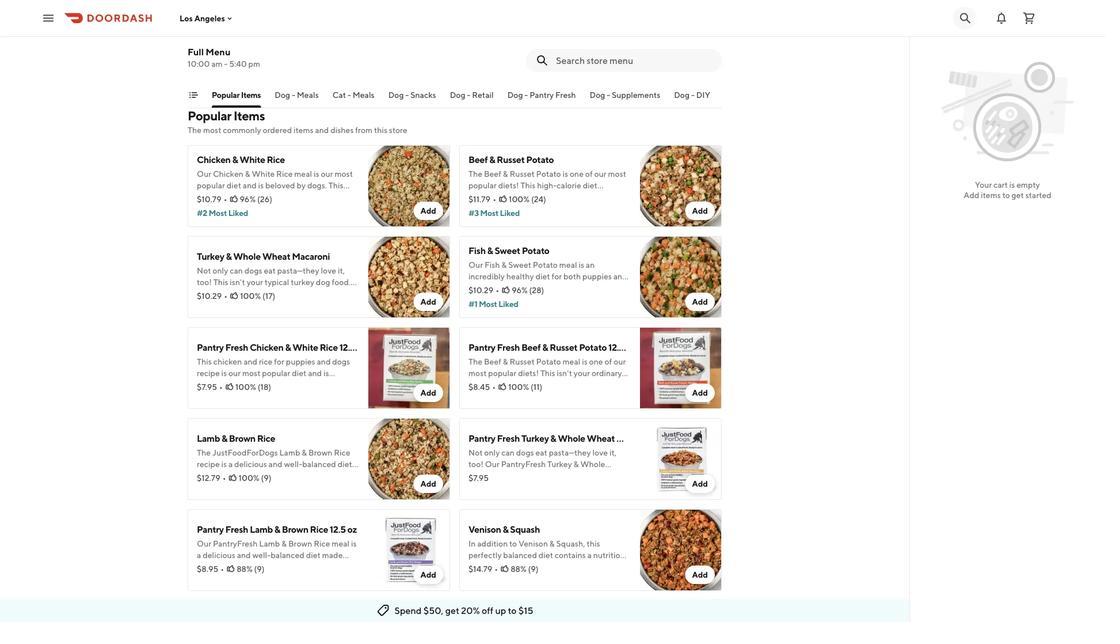 Task type: describe. For each thing, give the bounding box(es) containing it.
pantry inside button
[[530, 90, 554, 100]]

store
[[389, 125, 408, 135]]

1 horizontal spatial white
[[293, 342, 318, 353]]

add for lamb & brown rice
[[421, 479, 437, 488]]

this
[[374, 125, 388, 135]]

add for pantry fresh lamb & brown rice 12.5 oz
[[421, 570, 437, 579]]

add for pantry fresh beef & russet potato 12.5 oz
[[693, 388, 708, 397]]

100% (9)
[[239, 473, 272, 483]]

full
[[188, 46, 204, 57]]

oz for pantry fresh chicken & white rice 12.5 oz
[[357, 342, 367, 353]]

add button for turkey & whole wheat macaroni
[[414, 293, 444, 311]]

(18)
[[258, 382, 271, 392]]

$14.79
[[469, 564, 493, 574]]

(24)
[[532, 194, 547, 204]]

up
[[496, 605, 507, 616]]

1 vertical spatial beef
[[522, 342, 541, 353]]

supplements
[[612, 90, 661, 100]]

add button for pantry fresh beef & russet potato 12.5 oz
[[686, 384, 715, 402]]

chicken & white rice image
[[369, 145, 450, 227]]

dog - retail button
[[450, 89, 494, 108]]

from
[[356, 125, 373, 135]]

12.5 for pantry fresh chicken & white rice 12.5 oz
[[340, 342, 356, 353]]

pantry fresh lamb & brown rice 12.5 oz
[[197, 524, 357, 535]]

0 horizontal spatial turkey
[[197, 251, 224, 262]]

menu
[[206, 46, 231, 57]]

items for popular items the most commonly ordered items and dishes from this store
[[234, 108, 265, 123]]

- for cat - meals
[[348, 90, 351, 100]]

fresh for pantry fresh chicken & white rice 12.5 oz
[[225, 342, 248, 353]]

ordered
[[263, 125, 292, 135]]

started
[[1026, 190, 1052, 200]]

dishes
[[331, 125, 354, 135]]

#3 most liked
[[469, 208, 520, 218]]

venison & squash image
[[641, 509, 722, 591]]

cat
[[333, 90, 346, 100]]

and
[[315, 125, 329, 135]]

10:00
[[188, 59, 210, 69]]

beef & russet potato image
[[641, 145, 722, 227]]

popular items the most commonly ordered items and dishes from this store
[[188, 108, 408, 135]]

1 vertical spatial macaroni
[[617, 433, 655, 444]]

fish & sweet potato image
[[641, 236, 722, 318]]

most for chicken
[[209, 208, 227, 218]]

1 vertical spatial brown
[[282, 524, 309, 535]]

$11.79
[[469, 194, 491, 204]]

dog - meals
[[275, 90, 319, 100]]

$10.29 for turkey
[[197, 291, 222, 301]]

most for beef
[[481, 208, 499, 218]]

12.5 for pantry fresh lamb & brown rice 12.5 oz
[[330, 524, 346, 535]]

add for beef & russet potato
[[693, 206, 708, 215]]

0 horizontal spatial get
[[446, 605, 460, 616]]

pantry fresh turkey & whole wheat macaroni 12.5 oz image
[[641, 418, 722, 500]]

• for whole
[[224, 291, 228, 301]]

meals for dog - meals
[[297, 90, 319, 100]]

dog for dog - pantry fresh
[[508, 90, 523, 100]]

$15
[[519, 605, 534, 616]]

most
[[203, 125, 221, 135]]

(28)
[[530, 285, 545, 295]]

am
[[212, 59, 223, 69]]

dog - snacks button
[[389, 89, 436, 108]]

los angeles button
[[180, 13, 234, 23]]

#2
[[197, 208, 207, 218]]

1 vertical spatial wheat
[[587, 433, 615, 444]]

snacks
[[411, 90, 436, 100]]

the
[[188, 125, 202, 135]]

commonly
[[223, 125, 261, 135]]

your cart is empty add items to get started
[[964, 180, 1052, 200]]

- inside the full menu 10:00 am - 5:40 pm
[[224, 59, 228, 69]]

popular items
[[212, 90, 261, 100]]

add button for chicken & white rice
[[414, 202, 444, 220]]

96% for white
[[240, 194, 256, 204]]

dog for dog - retail
[[450, 90, 466, 100]]

96% (26)
[[240, 194, 272, 204]]

pantry fresh chicken & white rice 12.5 oz
[[197, 342, 367, 353]]

100% for chicken
[[236, 382, 256, 392]]

dog - pantry fresh
[[508, 90, 576, 100]]

dog for dog - supplements
[[590, 90, 606, 100]]

(9) for &
[[254, 564, 265, 574]]

is
[[1010, 180, 1016, 190]]

- for dog - snacks
[[406, 90, 409, 100]]

dog - diy button
[[675, 89, 711, 108]]

0 vertical spatial brown
[[229, 433, 256, 444]]

add button for pantry fresh lamb & brown rice 12.5 oz
[[414, 566, 444, 584]]

$8.45 •
[[469, 382, 496, 392]]

(11)
[[531, 382, 543, 392]]

(17)
[[263, 291, 275, 301]]

$8.95
[[197, 564, 218, 574]]

#1
[[469, 299, 478, 309]]

• for lamb
[[221, 564, 224, 574]]

retail
[[472, 90, 494, 100]]

0 horizontal spatial russet
[[497, 154, 525, 165]]

- for dog - meals
[[292, 90, 296, 100]]

• for brown
[[223, 473, 226, 483]]

off
[[482, 605, 494, 616]]

add button for pantry fresh chicken & white rice 12.5 oz
[[414, 384, 444, 402]]

to for items
[[1003, 190, 1011, 200]]

- for dog - pantry fresh
[[525, 90, 528, 100]]

venison & squash
[[469, 524, 540, 535]]

liked for white
[[228, 208, 248, 218]]

0 horizontal spatial white
[[240, 154, 265, 165]]

sweet
[[495, 245, 521, 256]]

lamb & brown rice
[[197, 433, 275, 444]]

dog - meals button
[[275, 89, 319, 108]]

dog - supplements
[[590, 90, 661, 100]]

• for chicken
[[219, 382, 223, 392]]

2 vertical spatial potato
[[580, 342, 607, 353]]

1 vertical spatial whole
[[558, 433, 586, 444]]

angeles
[[195, 13, 225, 23]]

• for russet
[[493, 194, 497, 204]]

fresh for pantry fresh beef & russet potato 12.5 oz
[[497, 342, 520, 353]]

$10.79
[[197, 194, 222, 204]]

fresh for pantry fresh turkey & whole wheat macaroni 12.5 oz
[[497, 433, 520, 444]]

pantry fresh chicken & white rice 12.5 oz image
[[369, 327, 450, 409]]

pm
[[249, 59, 260, 69]]

$12.79
[[197, 473, 220, 483]]

beef & russet potato
[[469, 154, 554, 165]]

96% for sweet
[[512, 285, 528, 295]]

los angeles
[[180, 13, 225, 23]]

$7.95 •
[[197, 382, 223, 392]]

add for turkey & whole wheat macaroni
[[421, 297, 437, 306]]

venison
[[469, 524, 502, 535]]

100% for brown
[[239, 473, 260, 483]]

fish & sweet potato
[[469, 245, 550, 256]]

most for fish
[[479, 299, 497, 309]]

88% for lamb
[[237, 564, 253, 574]]



Task type: vqa. For each thing, say whether or not it's contained in the screenshot.
2210 at bottom
no



Task type: locate. For each thing, give the bounding box(es) containing it.
- for dog - supplements
[[607, 90, 611, 100]]

- up 'popular items the most commonly ordered items and dishes from this store'
[[292, 90, 296, 100]]

88% (9) right '$8.95 •'
[[237, 564, 265, 574]]

fresh inside button
[[556, 90, 576, 100]]

0 horizontal spatial meals
[[297, 90, 319, 100]]

lamb & brown rice image
[[369, 418, 450, 500]]

•
[[224, 194, 227, 204], [493, 194, 497, 204], [496, 285, 499, 295], [224, 291, 228, 301], [219, 382, 223, 392], [493, 382, 496, 392], [223, 473, 226, 483], [221, 564, 224, 574], [495, 564, 498, 574]]

dog - pantry fresh button
[[508, 89, 576, 108]]

Item Search search field
[[556, 54, 713, 67]]

dog for dog - diy
[[675, 90, 690, 100]]

• right '$14.79'
[[495, 564, 498, 574]]

100% (17)
[[240, 291, 275, 301]]

get left 20%
[[446, 605, 460, 616]]

1 vertical spatial items
[[982, 190, 1002, 200]]

pantry
[[530, 90, 554, 100], [197, 342, 224, 353], [469, 342, 496, 353], [469, 433, 496, 444], [197, 524, 224, 535]]

2 dog from the left
[[389, 90, 404, 100]]

0 vertical spatial $7.95
[[197, 382, 217, 392]]

0 vertical spatial macaroni
[[292, 251, 330, 262]]

pantry for pantry fresh beef & russet potato 12.5 oz
[[469, 342, 496, 353]]

2 88% from the left
[[511, 564, 527, 574]]

88% right '$8.95 •'
[[237, 564, 253, 574]]

popular up most
[[188, 108, 231, 123]]

show menu categories image
[[189, 90, 198, 100]]

to
[[1003, 190, 1011, 200], [508, 605, 517, 616]]

0 horizontal spatial $7.95
[[197, 382, 217, 392]]

0 horizontal spatial whole
[[233, 251, 261, 262]]

fish
[[469, 245, 486, 256]]

items left and
[[294, 125, 314, 135]]

$50,
[[424, 605, 444, 616]]

$10.29 left 100% (17)
[[197, 291, 222, 301]]

dog right retail
[[508, 90, 523, 100]]

$12.79 •
[[197, 473, 226, 483]]

brown
[[229, 433, 256, 444], [282, 524, 309, 535]]

cat - meals button
[[333, 89, 375, 108]]

pantry fresh turkey & whole wheat macaroni 12.5 oz
[[469, 433, 684, 444]]

liked for russet
[[500, 208, 520, 218]]

1 vertical spatial chicken
[[250, 342, 284, 353]]

5 dog from the left
[[590, 90, 606, 100]]

(26)
[[257, 194, 272, 204]]

• right $8.95
[[221, 564, 224, 574]]

0 vertical spatial chicken
[[197, 154, 231, 165]]

pantry for pantry fresh turkey & whole wheat macaroni 12.5 oz
[[469, 433, 496, 444]]

items inside 'popular items the most commonly ordered items and dishes from this store'
[[234, 108, 265, 123]]

liked
[[228, 208, 248, 218], [500, 208, 520, 218], [499, 299, 519, 309]]

cat - meals
[[333, 90, 375, 100]]

• up #3 most liked
[[493, 194, 497, 204]]

add button for fish & sweet potato
[[686, 293, 715, 311]]

0 vertical spatial items
[[241, 90, 261, 100]]

0 horizontal spatial items
[[294, 125, 314, 135]]

$7.95 left '100% (18)'
[[197, 382, 217, 392]]

add for pantry fresh chicken & white rice 12.5 oz
[[421, 388, 437, 397]]

(9) down squash
[[529, 564, 539, 574]]

dog inside dog - snacks button
[[389, 90, 404, 100]]

0 horizontal spatial 88%
[[237, 564, 253, 574]]

liked down 96% (26)
[[228, 208, 248, 218]]

1 horizontal spatial to
[[1003, 190, 1011, 200]]

$10.29
[[469, 285, 494, 295], [197, 291, 222, 301]]

• right $12.79
[[223, 473, 226, 483]]

liked down 100% (24)
[[500, 208, 520, 218]]

1 vertical spatial get
[[446, 605, 460, 616]]

- left snacks
[[406, 90, 409, 100]]

to inside your cart is empty add items to get started
[[1003, 190, 1011, 200]]

- left supplements
[[607, 90, 611, 100]]

meals up 'popular items the most commonly ordered items and dishes from this store'
[[297, 90, 319, 100]]

#3
[[469, 208, 479, 218]]

dog left snacks
[[389, 90, 404, 100]]

$14.79 •
[[469, 564, 498, 574]]

turkey down #2
[[197, 251, 224, 262]]

96% left (28) in the left top of the page
[[512, 285, 528, 295]]

dog left supplements
[[590, 90, 606, 100]]

88% right $14.79 • at bottom left
[[511, 564, 527, 574]]

items
[[241, 90, 261, 100], [234, 108, 265, 123]]

oz
[[357, 342, 367, 353], [626, 342, 636, 353], [674, 433, 684, 444], [348, 524, 357, 535]]

• up #2 most liked
[[224, 194, 227, 204]]

1 horizontal spatial wheat
[[587, 433, 615, 444]]

full menu 10:00 am - 5:40 pm
[[188, 46, 260, 69]]

add for chicken & white rice
[[421, 206, 437, 215]]

items down your
[[982, 190, 1002, 200]]

0 horizontal spatial beef
[[469, 154, 488, 165]]

get down is
[[1012, 190, 1025, 200]]

1 meals from the left
[[297, 90, 319, 100]]

beef up $11.79
[[469, 154, 488, 165]]

(9) down lamb & brown rice
[[261, 473, 272, 483]]

notification bell image
[[995, 11, 1009, 25]]

items up "commonly"
[[234, 108, 265, 123]]

popular inside 'popular items the most commonly ordered items and dishes from this store'
[[188, 108, 231, 123]]

100% right $12.79 •
[[239, 473, 260, 483]]

$7.95 for $7.95 •
[[197, 382, 217, 392]]

get inside your cart is empty add items to get started
[[1012, 190, 1025, 200]]

- left diy
[[692, 90, 695, 100]]

88% (9)
[[237, 564, 265, 574], [511, 564, 539, 574]]

popular down the am at the top left
[[212, 90, 240, 100]]

0 vertical spatial lamb
[[197, 433, 220, 444]]

oz for pantry fresh beef & russet potato 12.5 oz
[[626, 342, 636, 353]]

0 vertical spatial popular
[[212, 90, 240, 100]]

turkey & whole wheat macaroni
[[197, 251, 330, 262]]

100% left "(24)"
[[509, 194, 530, 204]]

88% (9) for lamb
[[237, 564, 265, 574]]

• for sweet
[[496, 285, 499, 295]]

chicken up (18)
[[250, 342, 284, 353]]

squash
[[511, 524, 540, 535]]

to down cart
[[1003, 190, 1011, 200]]

most right #1
[[479, 299, 497, 309]]

dog left diy
[[675, 90, 690, 100]]

your
[[976, 180, 993, 190]]

100% (18)
[[236, 382, 271, 392]]

-
[[224, 59, 228, 69], [292, 90, 296, 100], [348, 90, 351, 100], [406, 90, 409, 100], [467, 90, 471, 100], [525, 90, 528, 100], [607, 90, 611, 100], [692, 90, 695, 100]]

0 horizontal spatial to
[[508, 605, 517, 616]]

(9) for rice
[[261, 473, 272, 483]]

dog inside the "dog - meals" button
[[275, 90, 290, 100]]

fresh for pantry fresh lamb & brown rice 12.5 oz
[[225, 524, 248, 535]]

$10.29 • left 100% (17)
[[197, 291, 228, 301]]

1 vertical spatial popular
[[188, 108, 231, 123]]

add
[[964, 190, 980, 200], [421, 206, 437, 215], [693, 206, 708, 215], [421, 297, 437, 306], [693, 297, 708, 306], [421, 388, 437, 397], [693, 388, 708, 397], [421, 479, 437, 488], [693, 479, 708, 488], [421, 570, 437, 579], [693, 570, 708, 579]]

items down the pm
[[241, 90, 261, 100]]

dog up 'popular items the most commonly ordered items and dishes from this store'
[[275, 90, 290, 100]]

- for dog - retail
[[467, 90, 471, 100]]

items inside 'popular items the most commonly ordered items and dishes from this store'
[[294, 125, 314, 135]]

0 horizontal spatial 88% (9)
[[237, 564, 265, 574]]

empty
[[1017, 180, 1041, 190]]

100% for whole
[[240, 291, 261, 301]]

$10.29 • for turkey
[[197, 291, 228, 301]]

oz for pantry fresh lamb & brown rice 12.5 oz
[[348, 524, 357, 535]]

- for dog - diy
[[692, 90, 695, 100]]

open menu image
[[41, 11, 55, 25]]

88% (9) for squash
[[511, 564, 539, 574]]

1 88% (9) from the left
[[237, 564, 265, 574]]

100% for beef
[[509, 382, 529, 392]]

- right the am at the top left
[[224, 59, 228, 69]]

• for squash
[[495, 564, 498, 574]]

$10.79 •
[[197, 194, 227, 204]]

spend
[[395, 605, 422, 616]]

0 vertical spatial white
[[240, 154, 265, 165]]

popular for popular items
[[212, 90, 240, 100]]

100% left (11)
[[509, 382, 529, 392]]

0 horizontal spatial chicken
[[197, 154, 231, 165]]

0 horizontal spatial lamb
[[197, 433, 220, 444]]

1 horizontal spatial meals
[[353, 90, 375, 100]]

pantry fresh beef & russet potato 12.5 oz
[[469, 342, 636, 353]]

- right retail
[[525, 90, 528, 100]]

meals right cat
[[353, 90, 375, 100]]

add for fish & sweet potato
[[693, 297, 708, 306]]

chicken
[[197, 154, 231, 165], [250, 342, 284, 353]]

items
[[294, 125, 314, 135], [982, 190, 1002, 200]]

0 horizontal spatial 96%
[[240, 194, 256, 204]]

russet
[[497, 154, 525, 165], [550, 342, 578, 353]]

1 vertical spatial lamb
[[250, 524, 273, 535]]

1 horizontal spatial items
[[982, 190, 1002, 200]]

4 dog from the left
[[508, 90, 523, 100]]

pantry for pantry fresh chicken & white rice 12.5 oz
[[197, 342, 224, 353]]

1 horizontal spatial brown
[[282, 524, 309, 535]]

$8.95 •
[[197, 564, 224, 574]]

$10.29 • for fish
[[469, 285, 499, 295]]

1 vertical spatial turkey
[[522, 433, 549, 444]]

beef
[[469, 154, 488, 165], [522, 342, 541, 353]]

pantry for pantry fresh lamb & brown rice 12.5 oz
[[197, 524, 224, 535]]

add inside your cart is empty add items to get started
[[964, 190, 980, 200]]

chicken down most
[[197, 154, 231, 165]]

turkey down (11)
[[522, 433, 549, 444]]

1 88% from the left
[[237, 564, 253, 574]]

1 vertical spatial $7.95
[[469, 473, 489, 483]]

add button for beef & russet potato
[[686, 202, 715, 220]]

2 meals from the left
[[353, 90, 375, 100]]

1 horizontal spatial $7.95
[[469, 473, 489, 483]]

6 dog from the left
[[675, 90, 690, 100]]

0 vertical spatial whole
[[233, 251, 261, 262]]

12.5
[[340, 342, 356, 353], [609, 342, 625, 353], [657, 433, 673, 444], [330, 524, 346, 535]]

0 vertical spatial get
[[1012, 190, 1025, 200]]

100% for russet
[[509, 194, 530, 204]]

1 vertical spatial potato
[[522, 245, 550, 256]]

0 horizontal spatial $10.29
[[197, 291, 222, 301]]

• left '100% (18)'
[[219, 382, 223, 392]]

0 vertical spatial to
[[1003, 190, 1011, 200]]

pantry fresh lamb & brown rice 12.5 oz image
[[369, 509, 450, 591]]

100% left (17)
[[240, 291, 261, 301]]

0 horizontal spatial brown
[[229, 433, 256, 444]]

add button for pantry fresh turkey & whole wheat macaroni 12.5 oz
[[686, 475, 715, 493]]

1 vertical spatial to
[[508, 605, 517, 616]]

0 items, open order cart image
[[1023, 11, 1037, 25]]

• for beef
[[493, 382, 496, 392]]

lamb
[[197, 433, 220, 444], [250, 524, 273, 535]]

1 horizontal spatial lamb
[[250, 524, 273, 535]]

1 horizontal spatial beef
[[522, 342, 541, 353]]

1 horizontal spatial $10.29 •
[[469, 285, 499, 295]]

• right $8.45
[[493, 382, 496, 392]]

0 vertical spatial items
[[294, 125, 314, 135]]

pantry fresh beef & russet potato 12.5 oz image
[[641, 327, 722, 409]]

los
[[180, 13, 193, 23]]

dog inside dog - supplements button
[[590, 90, 606, 100]]

cart
[[994, 180, 1009, 190]]

0 vertical spatial 96%
[[240, 194, 256, 204]]

• left 100% (17)
[[224, 291, 228, 301]]

- right cat
[[348, 90, 351, 100]]

100% (24)
[[509, 194, 547, 204]]

get
[[1012, 190, 1025, 200], [446, 605, 460, 616]]

to right up
[[508, 605, 517, 616]]

add for pantry fresh turkey & whole wheat macaroni 12.5 oz
[[693, 479, 708, 488]]

$7.95 for $7.95
[[469, 473, 489, 483]]

diy
[[697, 90, 711, 100]]

1 horizontal spatial 88%
[[511, 564, 527, 574]]

meals
[[297, 90, 319, 100], [353, 90, 375, 100]]

items inside your cart is empty add items to get started
[[982, 190, 1002, 200]]

1 vertical spatial russet
[[550, 342, 578, 353]]

lamb up $12.79
[[197, 433, 220, 444]]

potato
[[527, 154, 554, 165], [522, 245, 550, 256], [580, 342, 607, 353]]

0 vertical spatial beef
[[469, 154, 488, 165]]

- left retail
[[467, 90, 471, 100]]

0 horizontal spatial $10.29 •
[[197, 291, 228, 301]]

liked down 96% (28)
[[499, 299, 519, 309]]

popular for popular items the most commonly ordered items and dishes from this store
[[188, 108, 231, 123]]

add button for venison & squash
[[686, 566, 715, 584]]

liked for sweet
[[499, 299, 519, 309]]

dog - retail
[[450, 90, 494, 100]]

3 dog from the left
[[450, 90, 466, 100]]

fresh
[[556, 90, 576, 100], [225, 342, 248, 353], [497, 342, 520, 353], [497, 433, 520, 444], [225, 524, 248, 535]]

$7.95
[[197, 382, 217, 392], [469, 473, 489, 483]]

1 vertical spatial 96%
[[512, 285, 528, 295]]

0 vertical spatial wheat
[[262, 251, 291, 262]]

most down $10.79 •
[[209, 208, 227, 218]]

100% left (18)
[[236, 382, 256, 392]]

0 vertical spatial turkey
[[197, 251, 224, 262]]

meals for cat - meals
[[353, 90, 375, 100]]

88% for squash
[[511, 564, 527, 574]]

100% (11)
[[509, 382, 543, 392]]

add for venison & squash
[[693, 570, 708, 579]]

96% left (26)
[[240, 194, 256, 204]]

potato for beef & russet potato
[[527, 154, 554, 165]]

0 horizontal spatial wheat
[[262, 251, 291, 262]]

$7.95 up venison
[[469, 473, 489, 483]]

1 horizontal spatial chicken
[[250, 342, 284, 353]]

$10.29 • up the #1 most liked on the top
[[469, 285, 499, 295]]

96%
[[240, 194, 256, 204], [512, 285, 528, 295]]

1 horizontal spatial russet
[[550, 342, 578, 353]]

#1 most liked
[[469, 299, 519, 309]]

1 vertical spatial items
[[234, 108, 265, 123]]

1 horizontal spatial 96%
[[512, 285, 528, 295]]

5:40
[[229, 59, 247, 69]]

potato for fish & sweet potato
[[522, 245, 550, 256]]

96% (28)
[[512, 285, 545, 295]]

$11.79 •
[[469, 194, 497, 204]]

chicken & white rice
[[197, 154, 285, 165]]

100%
[[509, 194, 530, 204], [240, 291, 261, 301], [236, 382, 256, 392], [509, 382, 529, 392], [239, 473, 260, 483]]

lamb down 100% (9)
[[250, 524, 273, 535]]

88% (9) down squash
[[511, 564, 539, 574]]

1 horizontal spatial macaroni
[[617, 433, 655, 444]]

• for white
[[224, 194, 227, 204]]

(9) down pantry fresh lamb & brown rice 12.5 oz
[[254, 564, 265, 574]]

$10.29 up #1
[[469, 285, 494, 295]]

dog inside 'dog - diy' button
[[675, 90, 690, 100]]

dog for dog - snacks
[[389, 90, 404, 100]]

dog inside dog - pantry fresh button
[[508, 90, 523, 100]]

1 horizontal spatial whole
[[558, 433, 586, 444]]

1 dog from the left
[[275, 90, 290, 100]]

dog - diy
[[675, 90, 711, 100]]

$10.29 for fish
[[469, 285, 494, 295]]

0 vertical spatial potato
[[527, 154, 554, 165]]

0 vertical spatial russet
[[497, 154, 525, 165]]

most down $11.79 •
[[481, 208, 499, 218]]

1 vertical spatial white
[[293, 342, 318, 353]]

white
[[240, 154, 265, 165], [293, 342, 318, 353]]

1 horizontal spatial 88% (9)
[[511, 564, 539, 574]]

• up the #1 most liked on the top
[[496, 285, 499, 295]]

to for up
[[508, 605, 517, 616]]

turkey & whole wheat macaroni image
[[369, 236, 450, 318]]

add button for lamb & brown rice
[[414, 475, 444, 493]]

#2 most liked
[[197, 208, 248, 218]]

1 horizontal spatial turkey
[[522, 433, 549, 444]]

spend $50, get 20% off up to $15
[[395, 605, 534, 616]]

popular
[[212, 90, 240, 100], [188, 108, 231, 123]]

&
[[232, 154, 238, 165], [490, 154, 496, 165], [488, 245, 493, 256], [226, 251, 232, 262], [285, 342, 291, 353], [543, 342, 548, 353], [222, 433, 228, 444], [551, 433, 557, 444], [275, 524, 280, 535], [503, 524, 509, 535]]

1 horizontal spatial $10.29
[[469, 285, 494, 295]]

$8.45
[[469, 382, 490, 392]]

dog inside dog - retail button
[[450, 90, 466, 100]]

20%
[[461, 605, 480, 616]]

dog left retail
[[450, 90, 466, 100]]

dog - supplements button
[[590, 89, 661, 108]]

beef up (11)
[[522, 342, 541, 353]]

88%
[[237, 564, 253, 574], [511, 564, 527, 574]]

items for popular items
[[241, 90, 261, 100]]

1 horizontal spatial get
[[1012, 190, 1025, 200]]

2 88% (9) from the left
[[511, 564, 539, 574]]

dog for dog - meals
[[275, 90, 290, 100]]

dog - snacks
[[389, 90, 436, 100]]

0 horizontal spatial macaroni
[[292, 251, 330, 262]]

12.5 for pantry fresh beef & russet potato 12.5 oz
[[609, 342, 625, 353]]



